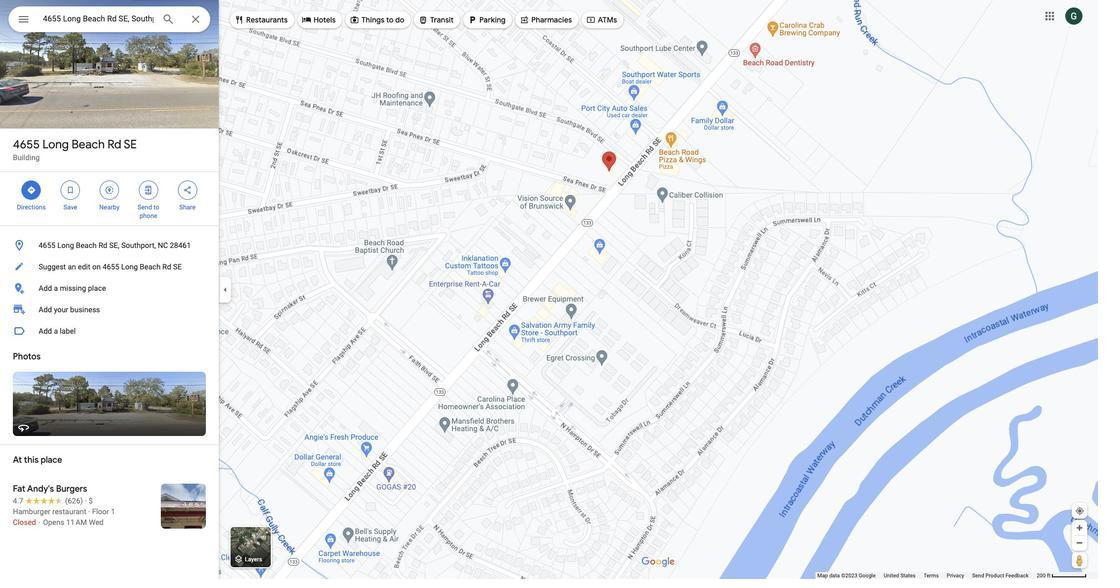 Task type: vqa. For each thing, say whether or not it's contained in the screenshot.
United States
yes



Task type: locate. For each thing, give the bounding box(es) containing it.
send left product
[[973, 573, 985, 579]]

add left label
[[39, 327, 52, 336]]

send to phone
[[138, 204, 159, 220]]

send
[[138, 204, 152, 211], [973, 573, 985, 579]]


[[26, 185, 36, 196]]

wed
[[89, 519, 104, 527]]

long inside button
[[121, 263, 138, 271]]

0 vertical spatial long
[[42, 137, 69, 152]]

beach for se,
[[76, 241, 97, 250]]

rd inside 4655 long beach rd se building
[[108, 137, 121, 152]]

add for add your business
[[39, 306, 52, 314]]

united
[[884, 573, 900, 579]]

4655 up building
[[13, 137, 40, 152]]

product
[[986, 573, 1005, 579]]

nc
[[158, 241, 168, 250]]

1 horizontal spatial ·
[[88, 508, 90, 517]]

4655 long beach rd se, southport, nc 28461
[[39, 241, 191, 250]]

1 horizontal spatial place
[[88, 284, 106, 293]]

footer
[[818, 573, 1037, 580]]

add for add a missing place
[[39, 284, 52, 293]]

0 vertical spatial se
[[124, 137, 137, 152]]

add left your
[[39, 306, 52, 314]]

0 vertical spatial beach
[[72, 137, 105, 152]]

fat andy's burgers
[[13, 484, 87, 495]]

phone
[[140, 212, 157, 220]]

place
[[88, 284, 106, 293], [41, 455, 62, 466]]

se,
[[109, 241, 119, 250]]

1 add from the top
[[39, 284, 52, 293]]

to inside  things to do
[[386, 15, 394, 25]]

1 horizontal spatial to
[[386, 15, 394, 25]]

0 vertical spatial rd
[[108, 137, 121, 152]]

se
[[124, 137, 137, 152], [173, 263, 182, 271]]

0 horizontal spatial send
[[138, 204, 152, 211]]

business
[[70, 306, 100, 314]]

2 vertical spatial 4655
[[103, 263, 119, 271]]

0 vertical spatial 4655
[[13, 137, 40, 152]]

4655 inside button
[[39, 241, 55, 250]]

rd up 
[[108, 137, 121, 152]]

suggest an edit on 4655 long beach rd se button
[[0, 256, 219, 278]]

states
[[901, 573, 916, 579]]

place inside button
[[88, 284, 106, 293]]

se inside 4655 long beach rd se building
[[124, 137, 137, 152]]

2 add from the top
[[39, 306, 52, 314]]

google
[[859, 573, 876, 579]]

0 vertical spatial add
[[39, 284, 52, 293]]

2 vertical spatial beach
[[140, 263, 161, 271]]

send for send to phone
[[138, 204, 152, 211]]

 things to do
[[350, 14, 405, 26]]

 hotels
[[302, 14, 336, 26]]

to left the do
[[386, 15, 394, 25]]

1 vertical spatial rd
[[99, 241, 107, 250]]

privacy button
[[947, 573, 965, 580]]

1 vertical spatial se
[[173, 263, 182, 271]]

1 horizontal spatial send
[[973, 573, 985, 579]]

layers
[[245, 557, 262, 564]]

a left label
[[54, 327, 58, 336]]

add down suggest
[[39, 284, 52, 293]]

long up an
[[57, 241, 74, 250]]

united states
[[884, 573, 916, 579]]

1 a from the top
[[54, 284, 58, 293]]

footer inside google maps element
[[818, 573, 1037, 580]]

1 horizontal spatial se
[[173, 263, 182, 271]]

4655 up suggest
[[39, 241, 55, 250]]


[[520, 14, 529, 26]]

send inside send to phone
[[138, 204, 152, 211]]

send inside "button"
[[973, 573, 985, 579]]

long inside 4655 long beach rd se building
[[42, 137, 69, 152]]

4655 right on
[[103, 263, 119, 271]]

beach up edit on the left of page
[[76, 241, 97, 250]]

1 vertical spatial beach
[[76, 241, 97, 250]]

4655 inside button
[[103, 263, 119, 271]]

share
[[179, 204, 196, 211]]

1 vertical spatial ·
[[88, 508, 90, 517]]

long down southport,
[[121, 263, 138, 271]]

place down on
[[88, 284, 106, 293]]

long inside button
[[57, 241, 74, 250]]

2 vertical spatial rd
[[162, 263, 171, 271]]

· left $
[[85, 497, 87, 506]]

long up  at the left of the page
[[42, 137, 69, 152]]

zoom in image
[[1076, 525, 1084, 533]]

building
[[13, 153, 40, 162]]

1 vertical spatial place
[[41, 455, 62, 466]]

hamburger
[[13, 508, 50, 517]]

11 am
[[66, 519, 87, 527]]

2 vertical spatial long
[[121, 263, 138, 271]]

0 horizontal spatial place
[[41, 455, 62, 466]]

200 ft
[[1037, 573, 1051, 579]]

transit
[[430, 15, 454, 25]]

long for se,
[[57, 241, 74, 250]]

this
[[24, 455, 39, 466]]

1 vertical spatial send
[[973, 573, 985, 579]]

200
[[1037, 573, 1046, 579]]

send up the 'phone'
[[138, 204, 152, 211]]

1 vertical spatial a
[[54, 327, 58, 336]]


[[66, 185, 75, 196]]

0 vertical spatial to
[[386, 15, 394, 25]]


[[586, 14, 596, 26]]

pharmacies
[[532, 15, 572, 25]]

suggest
[[39, 263, 66, 271]]

rd down nc
[[162, 263, 171, 271]]

nearby
[[99, 204, 120, 211]]

beach inside button
[[76, 241, 97, 250]]

2 a from the top
[[54, 327, 58, 336]]

show your location image
[[1076, 507, 1085, 517]]

add a missing place button
[[0, 278, 219, 299]]

4.7
[[13, 497, 23, 506]]

beach inside 4655 long beach rd se building
[[72, 137, 105, 152]]

1 vertical spatial add
[[39, 306, 52, 314]]

2 vertical spatial add
[[39, 327, 52, 336]]

1 vertical spatial long
[[57, 241, 74, 250]]

a for label
[[54, 327, 58, 336]]

 transit
[[419, 14, 454, 26]]

burgers
[[56, 484, 87, 495]]

4655 long beach rd se, southport, nc 28461 button
[[0, 235, 219, 256]]

atms
[[598, 15, 617, 25]]

floor
[[92, 508, 109, 517]]

a left missing
[[54, 284, 58, 293]]

place right this at the left bottom
[[41, 455, 62, 466]]

andy's
[[27, 484, 54, 495]]

feedback
[[1006, 573, 1029, 579]]

0 horizontal spatial to
[[154, 204, 159, 211]]

beach down southport,
[[140, 263, 161, 271]]

to
[[386, 15, 394, 25], [154, 204, 159, 211]]

your
[[54, 306, 68, 314]]

0 vertical spatial place
[[88, 284, 106, 293]]

4655 inside 4655 long beach rd se building
[[13, 137, 40, 152]]

· $
[[85, 497, 93, 506]]

None field
[[43, 12, 153, 25]]

·
[[85, 497, 87, 506], [88, 508, 90, 517]]

1 vertical spatial to
[[154, 204, 159, 211]]

beach inside button
[[140, 263, 161, 271]]

· down · $
[[88, 508, 90, 517]]

rd inside button
[[99, 241, 107, 250]]

a
[[54, 284, 58, 293], [54, 327, 58, 336]]

 parking
[[468, 14, 506, 26]]

to up the 'phone'
[[154, 204, 159, 211]]

3 add from the top
[[39, 327, 52, 336]]


[[350, 14, 360, 26]]

rd
[[108, 137, 121, 152], [99, 241, 107, 250], [162, 263, 171, 271]]


[[302, 14, 312, 26]]

 search field
[[9, 6, 210, 34]]

long
[[42, 137, 69, 152], [57, 241, 74, 250], [121, 263, 138, 271]]

add
[[39, 284, 52, 293], [39, 306, 52, 314], [39, 327, 52, 336]]

united states button
[[884, 573, 916, 580]]

0 vertical spatial send
[[138, 204, 152, 211]]

0 horizontal spatial se
[[124, 137, 137, 152]]

price: inexpensive image
[[89, 497, 93, 506]]

0 horizontal spatial ·
[[85, 497, 87, 506]]

parking
[[480, 15, 506, 25]]

beach up  at the left of the page
[[72, 137, 105, 152]]

rd left se,
[[99, 241, 107, 250]]

footer containing map data ©2023 google
[[818, 573, 1037, 580]]

0 vertical spatial a
[[54, 284, 58, 293]]

1 vertical spatial 4655
[[39, 241, 55, 250]]



Task type: describe. For each thing, give the bounding box(es) containing it.
 pharmacies
[[520, 14, 572, 26]]

save
[[63, 204, 77, 211]]

privacy
[[947, 573, 965, 579]]

4.7 stars 626 reviews image
[[13, 496, 83, 507]]

do
[[396, 15, 405, 25]]

edit
[[78, 263, 90, 271]]

add for add a label
[[39, 327, 52, 336]]

add a label
[[39, 327, 76, 336]]

directions
[[17, 204, 46, 211]]

to inside send to phone
[[154, 204, 159, 211]]

rd for se
[[108, 137, 121, 152]]

$
[[89, 497, 93, 506]]

things
[[362, 15, 385, 25]]

closed
[[13, 519, 36, 527]]

suggest an edit on 4655 long beach rd se
[[39, 263, 182, 271]]

0 vertical spatial ·
[[85, 497, 87, 506]]

photos
[[13, 352, 41, 363]]

4655 long beach rd se main content
[[0, 0, 219, 580]]

send product feedback button
[[973, 573, 1029, 580]]

terms
[[924, 573, 939, 579]]

beach for se
[[72, 137, 105, 152]]


[[17, 12, 30, 27]]

fat
[[13, 484, 25, 495]]

a for missing
[[54, 284, 58, 293]]

google maps element
[[0, 0, 1099, 580]]

map
[[818, 573, 828, 579]]

collapse side panel image
[[219, 284, 231, 296]]


[[144, 185, 153, 196]]

add a label button
[[0, 321, 219, 342]]

4655 Long Beach Rd SE, Southport, NC 28461 field
[[9, 6, 210, 32]]

28461
[[170, 241, 191, 250]]

missing
[[60, 284, 86, 293]]

show street view coverage image
[[1072, 553, 1088, 569]]

4655 long beach rd se building
[[13, 137, 137, 162]]

actions for 4655 long beach rd se region
[[0, 172, 219, 226]]

label
[[60, 327, 76, 336]]

send product feedback
[[973, 573, 1029, 579]]

opens
[[43, 519, 64, 527]]

 restaurants
[[234, 14, 288, 26]]

©2023
[[842, 573, 858, 579]]


[[234, 14, 244, 26]]


[[468, 14, 478, 26]]

restaurants
[[246, 15, 288, 25]]

restaurant
[[52, 508, 86, 517]]

· inside hamburger restaurant · floor 1 closed ⋅ opens 11 am wed
[[88, 508, 90, 517]]

4655 for se
[[13, 137, 40, 152]]

map data ©2023 google
[[818, 573, 876, 579]]

on
[[92, 263, 101, 271]]

add a missing place
[[39, 284, 106, 293]]

an
[[68, 263, 76, 271]]

hotels
[[314, 15, 336, 25]]

none field inside 4655 long beach rd se, southport, nc 28461 field
[[43, 12, 153, 25]]

 button
[[9, 6, 39, 34]]

rd for se,
[[99, 241, 107, 250]]

data
[[830, 573, 840, 579]]


[[105, 185, 114, 196]]

 atms
[[586, 14, 617, 26]]

at
[[13, 455, 22, 466]]

rd inside button
[[162, 263, 171, 271]]

hamburger restaurant · floor 1 closed ⋅ opens 11 am wed
[[13, 508, 115, 527]]

(626)
[[65, 497, 83, 506]]


[[183, 185, 192, 196]]

⋅
[[38, 519, 41, 527]]

4655 for se,
[[39, 241, 55, 250]]

add your business
[[39, 306, 100, 314]]

google account: greg robinson  
(robinsongreg175@gmail.com) image
[[1066, 7, 1083, 24]]

zoom out image
[[1076, 540, 1084, 548]]

send for send product feedback
[[973, 573, 985, 579]]

1
[[111, 508, 115, 517]]

add your business link
[[0, 299, 219, 321]]

at this place
[[13, 455, 62, 466]]

southport,
[[121, 241, 156, 250]]

se inside button
[[173, 263, 182, 271]]

200 ft button
[[1037, 573, 1087, 579]]


[[419, 14, 428, 26]]

long for se
[[42, 137, 69, 152]]



